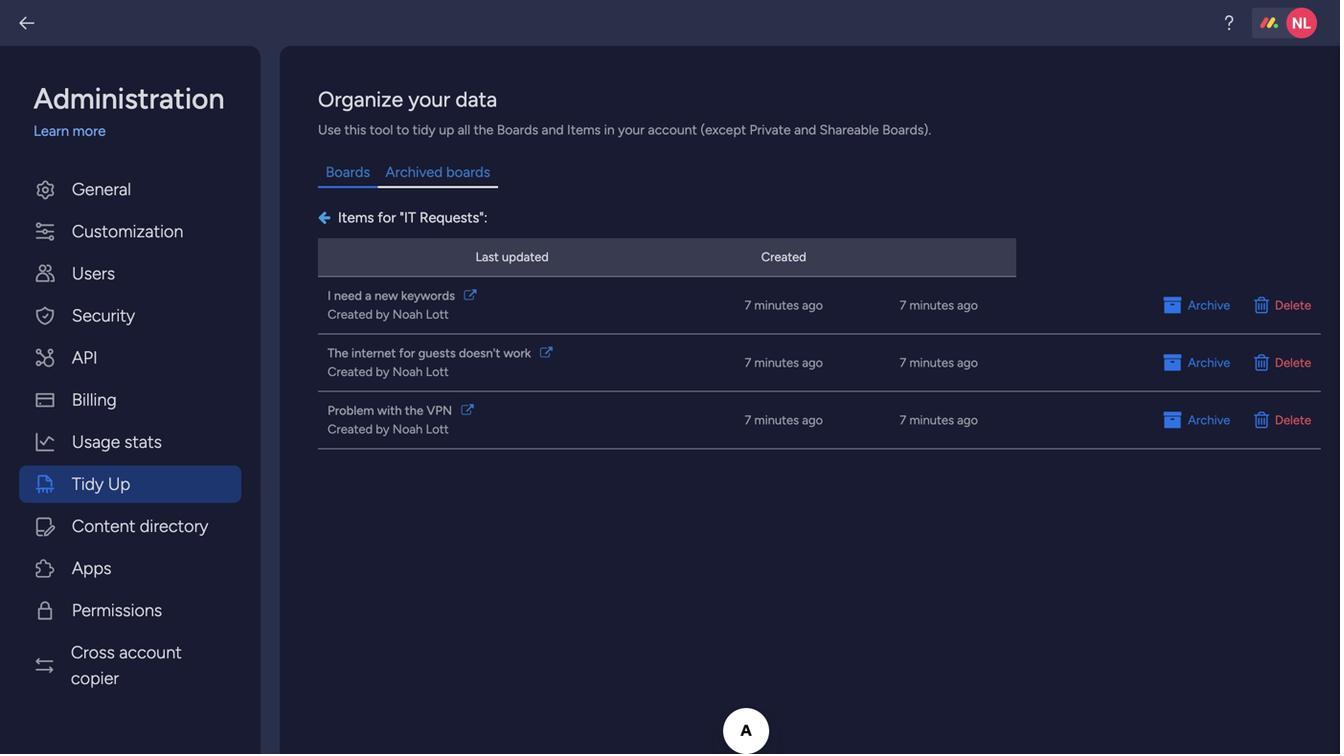 Task type: vqa. For each thing, say whether or not it's contained in the screenshot.
"Use template" button
no



Task type: locate. For each thing, give the bounding box(es) containing it.
items for "it requests":
[[338, 209, 488, 227]]

3 delete link from the top
[[1254, 411, 1312, 430]]

2 vertical spatial noah
[[393, 422, 423, 437]]

3 noah from the top
[[393, 422, 423, 437]]

boards
[[497, 122, 538, 138], [326, 164, 370, 181]]

up
[[439, 122, 454, 138]]

noah down problem with the vpn
[[393, 422, 423, 437]]

1 vertical spatial noah
[[393, 365, 423, 380]]

2 by from the top
[[376, 365, 390, 380]]

external link image
[[464, 290, 477, 302], [540, 347, 553, 360]]

2 vertical spatial by
[[376, 422, 390, 437]]

delete for keywords
[[1275, 298, 1312, 313]]

1 vertical spatial archive link
[[1163, 354, 1231, 373]]

directory
[[140, 516, 208, 537]]

0 vertical spatial delete
[[1275, 298, 1312, 313]]

lott down keywords
[[426, 307, 449, 322]]

a
[[365, 288, 372, 304]]

use
[[318, 122, 341, 138]]

0 horizontal spatial and
[[542, 122, 564, 138]]

updated
[[502, 250, 549, 265]]

0 horizontal spatial account
[[119, 643, 182, 663]]

2 vertical spatial delete link
[[1254, 411, 1312, 430]]

1 vertical spatial your
[[618, 122, 645, 138]]

tool
[[370, 122, 393, 138]]

by down the new on the left of the page
[[376, 307, 390, 322]]

tidy up
[[72, 474, 130, 495]]

1 trash o image from the top
[[1254, 296, 1275, 315]]

7
[[745, 298, 751, 313], [900, 298, 907, 313], [745, 355, 751, 371], [900, 355, 907, 371], [745, 413, 751, 428], [900, 413, 907, 428]]

tidy
[[72, 474, 104, 495]]

0 vertical spatial archive link
[[1163, 296, 1231, 315]]

1 delete link from the top
[[1254, 296, 1312, 315]]

to
[[397, 122, 409, 138]]

back to workspace image
[[17, 13, 36, 33]]

back to boards image
[[318, 210, 330, 225]]

items inside organize your data use this tool to tidy up all the boards and items in your account (except private and shareable boards).
[[567, 122, 601, 138]]

archive link
[[1163, 296, 1231, 315], [1163, 354, 1231, 373], [1163, 411, 1231, 430]]

created by noah lott down internet
[[328, 365, 449, 380]]

tidy up button
[[19, 466, 241, 503]]

0 vertical spatial lott
[[426, 307, 449, 322]]

1 vertical spatial items
[[338, 209, 374, 227]]

users button
[[19, 255, 241, 293]]

0 horizontal spatial external link image
[[464, 290, 477, 302]]

trash o image
[[1254, 296, 1275, 315], [1254, 354, 1275, 373], [1254, 411, 1275, 430]]

last updated
[[476, 250, 549, 265]]

noah down i need a new keywords
[[393, 307, 423, 322]]

archive
[[1188, 298, 1231, 313], [1188, 355, 1231, 371], [1188, 413, 1231, 428]]

0 vertical spatial for
[[378, 209, 396, 227]]

0 vertical spatial the
[[474, 122, 494, 138]]

delete for doesn't
[[1275, 355, 1312, 371]]

lott
[[426, 307, 449, 322], [426, 365, 449, 380], [426, 422, 449, 437]]

1 vertical spatial trash o image
[[1254, 354, 1275, 373]]

boards down this
[[326, 164, 370, 181]]

3 by from the top
[[376, 422, 390, 437]]

ago
[[802, 298, 823, 313], [957, 298, 978, 313], [802, 355, 823, 371], [957, 355, 978, 371], [802, 413, 823, 428], [957, 413, 978, 428]]

and
[[542, 122, 564, 138], [794, 122, 817, 138]]

2 delete link from the top
[[1254, 354, 1312, 373]]

"it
[[400, 209, 416, 227]]

permissions
[[72, 601, 162, 621]]

1 vertical spatial for
[[399, 346, 415, 361]]

content
[[72, 516, 135, 537]]

external link image
[[461, 405, 474, 417]]

1 vertical spatial archive
[[1188, 355, 1231, 371]]

noah down the internet for guests doesn't work
[[393, 365, 423, 380]]

created for the internet for guests doesn't work
[[328, 365, 373, 380]]

2 vertical spatial lott
[[426, 422, 449, 437]]

created by noah lott for for
[[328, 365, 449, 380]]

by down internet
[[376, 365, 390, 380]]

account inside cross account copier
[[119, 643, 182, 663]]

3 archive link from the top
[[1163, 411, 1231, 430]]

2 lott from the top
[[426, 365, 449, 380]]

by for internet
[[376, 365, 390, 380]]

account inside organize your data use this tool to tidy up all the boards and items in your account (except private and shareable boards).
[[648, 122, 697, 138]]

boards link
[[318, 159, 378, 188]]

delete
[[1275, 298, 1312, 313], [1275, 355, 1312, 371], [1275, 413, 1312, 428]]

and left in
[[542, 122, 564, 138]]

0 vertical spatial archive
[[1188, 298, 1231, 313]]

organize your data use this tool to tidy up all the boards and items in your account (except private and shareable boards).
[[318, 87, 931, 138]]

apps button
[[19, 550, 241, 588]]

content directory
[[72, 516, 208, 537]]

by
[[376, 307, 390, 322], [376, 365, 390, 380], [376, 422, 390, 437]]

noah
[[393, 307, 423, 322], [393, 365, 423, 380], [393, 422, 423, 437]]

2 archive from the top
[[1188, 355, 1231, 371]]

0 vertical spatial boards
[[497, 122, 538, 138]]

general
[[72, 179, 131, 200]]

data
[[456, 87, 497, 112]]

billing button
[[19, 382, 241, 419]]

trash o image for doesn't
[[1254, 354, 1275, 373]]

the right with
[[405, 403, 424, 419]]

1 horizontal spatial the
[[474, 122, 494, 138]]

and right the private
[[794, 122, 817, 138]]

account
[[648, 122, 697, 138], [119, 643, 182, 663]]

7 minutes ago
[[745, 298, 823, 313], [900, 298, 978, 313], [745, 355, 823, 371], [900, 355, 978, 371], [745, 413, 823, 428], [900, 413, 978, 428]]

items right back to boards image
[[338, 209, 374, 227]]

0 vertical spatial archive image
[[1163, 296, 1188, 315]]

0 vertical spatial noah
[[393, 307, 423, 322]]

2 noah from the top
[[393, 365, 423, 380]]

the right all
[[474, 122, 494, 138]]

1 by from the top
[[376, 307, 390, 322]]

created by noah lott
[[328, 307, 449, 322], [328, 365, 449, 380], [328, 422, 449, 437]]

0 vertical spatial trash o image
[[1254, 296, 1275, 315]]

0 vertical spatial your
[[408, 87, 450, 112]]

cross account copier
[[71, 643, 182, 689]]

2 created by noah lott from the top
[[328, 365, 449, 380]]

your right in
[[618, 122, 645, 138]]

created for problem with the vpn
[[328, 422, 373, 437]]

your up the tidy
[[408, 87, 450, 112]]

boards down data
[[497, 122, 538, 138]]

noah for new
[[393, 307, 423, 322]]

1 created by noah lott from the top
[[328, 307, 449, 322]]

the
[[328, 346, 348, 361]]

by for with
[[376, 422, 390, 437]]

doesn't
[[459, 346, 501, 361]]

external link image right keywords
[[464, 290, 477, 302]]

for
[[378, 209, 396, 227], [399, 346, 415, 361]]

1 horizontal spatial and
[[794, 122, 817, 138]]

delete link
[[1254, 296, 1312, 315], [1254, 354, 1312, 373], [1254, 411, 1312, 430]]

3 created by noah lott from the top
[[328, 422, 449, 437]]

all
[[458, 122, 471, 138]]

minutes
[[755, 298, 799, 313], [910, 298, 954, 313], [755, 355, 799, 371], [910, 355, 954, 371], [755, 413, 799, 428], [910, 413, 954, 428]]

2 and from the left
[[794, 122, 817, 138]]

1 horizontal spatial for
[[399, 346, 415, 361]]

account down permissions button
[[119, 643, 182, 663]]

usage stats
[[72, 432, 162, 453]]

0 horizontal spatial your
[[408, 87, 450, 112]]

2 vertical spatial delete
[[1275, 413, 1312, 428]]

learn
[[34, 123, 69, 140]]

organize
[[318, 87, 403, 112]]

api button
[[19, 340, 241, 377]]

2 vertical spatial created by noah lott
[[328, 422, 449, 437]]

lott down guests
[[426, 365, 449, 380]]

2 vertical spatial trash o image
[[1254, 411, 1275, 430]]

created by noah lott down the new on the left of the page
[[328, 307, 449, 322]]

for left guests
[[399, 346, 415, 361]]

1 vertical spatial account
[[119, 643, 182, 663]]

private
[[750, 122, 791, 138]]

created
[[761, 250, 807, 265], [328, 307, 373, 322], [328, 365, 373, 380], [328, 422, 373, 437]]

learn more link
[[34, 121, 241, 142]]

1 vertical spatial archive image
[[1163, 411, 1188, 430]]

items
[[567, 122, 601, 138], [338, 209, 374, 227]]

archive for keywords
[[1188, 298, 1231, 313]]

0 horizontal spatial the
[[405, 403, 424, 419]]

3 lott from the top
[[426, 422, 449, 437]]

external link image for the internet for guests doesn't work
[[540, 347, 553, 360]]

1 vertical spatial delete link
[[1254, 354, 1312, 373]]

archive image down archive icon
[[1163, 411, 1188, 430]]

0 vertical spatial account
[[648, 122, 697, 138]]

created for i need a new keywords
[[328, 307, 373, 322]]

1 horizontal spatial external link image
[[540, 347, 553, 360]]

boards inside organize your data use this tool to tidy up all the boards and items in your account (except private and shareable boards).
[[497, 122, 538, 138]]

1 vertical spatial external link image
[[540, 347, 553, 360]]

problem with the vpn
[[328, 403, 452, 419]]

1 delete from the top
[[1275, 298, 1312, 313]]

2 archive image from the top
[[1163, 411, 1188, 430]]

1 noah from the top
[[393, 307, 423, 322]]

administration
[[34, 81, 225, 116]]

1 horizontal spatial items
[[567, 122, 601, 138]]

1 lott from the top
[[426, 307, 449, 322]]

the
[[474, 122, 494, 138], [405, 403, 424, 419]]

1 vertical spatial lott
[[426, 365, 449, 380]]

external link image right work at the left top
[[540, 347, 553, 360]]

0 vertical spatial created by noah lott
[[328, 307, 449, 322]]

0 vertical spatial items
[[567, 122, 601, 138]]

work
[[504, 346, 531, 361]]

for left "it
[[378, 209, 396, 227]]

2 trash o image from the top
[[1254, 354, 1275, 373]]

administration learn more
[[34, 81, 225, 140]]

1 vertical spatial created by noah lott
[[328, 365, 449, 380]]

archive link for doesn't
[[1163, 354, 1231, 373]]

created by noah lott down with
[[328, 422, 449, 437]]

account left the (except
[[648, 122, 697, 138]]

noah for vpn
[[393, 422, 423, 437]]

archive image for problem with the vpn
[[1163, 411, 1188, 430]]

created by noah lott for the
[[328, 422, 449, 437]]

1 vertical spatial delete
[[1275, 355, 1312, 371]]

0 vertical spatial external link image
[[464, 290, 477, 302]]

1 archive image from the top
[[1163, 296, 1188, 315]]

up
[[108, 474, 130, 495]]

1 horizontal spatial boards
[[497, 122, 538, 138]]

users
[[72, 263, 115, 284]]

1 archive from the top
[[1188, 298, 1231, 313]]

your
[[408, 87, 450, 112], [618, 122, 645, 138]]

2 archive link from the top
[[1163, 354, 1231, 373]]

2 vertical spatial archive
[[1188, 413, 1231, 428]]

vpn
[[427, 403, 452, 419]]

1 vertical spatial the
[[405, 403, 424, 419]]

content directory button
[[19, 508, 241, 546]]

0 vertical spatial by
[[376, 307, 390, 322]]

1 vertical spatial boards
[[326, 164, 370, 181]]

1 horizontal spatial account
[[648, 122, 697, 138]]

lott down "vpn"
[[426, 422, 449, 437]]

2 vertical spatial archive link
[[1163, 411, 1231, 430]]

archive image
[[1163, 296, 1188, 315], [1163, 411, 1188, 430]]

2 delete from the top
[[1275, 355, 1312, 371]]

delete link for doesn't
[[1254, 354, 1312, 373]]

archive image up archive icon
[[1163, 296, 1188, 315]]

0 vertical spatial delete link
[[1254, 296, 1312, 315]]

delete link for keywords
[[1254, 296, 1312, 315]]

1 vertical spatial by
[[376, 365, 390, 380]]

items left in
[[567, 122, 601, 138]]

trash o image for keywords
[[1254, 296, 1275, 315]]

1 archive link from the top
[[1163, 296, 1231, 315]]

by down with
[[376, 422, 390, 437]]

created by noah lott for a
[[328, 307, 449, 322]]

in
[[604, 122, 615, 138]]



Task type: describe. For each thing, give the bounding box(es) containing it.
with
[[377, 403, 402, 419]]

cross account copier button
[[19, 635, 241, 698]]

1 and from the left
[[542, 122, 564, 138]]

i
[[328, 288, 331, 304]]

i need a new keywords
[[328, 288, 455, 304]]

customization
[[72, 221, 183, 242]]

0 horizontal spatial boards
[[326, 164, 370, 181]]

boards
[[446, 164, 490, 181]]

customization button
[[19, 213, 241, 251]]

3 archive from the top
[[1188, 413, 1231, 428]]

lott for keywords
[[426, 307, 449, 322]]

need
[[334, 288, 362, 304]]

api
[[72, 348, 98, 368]]

keywords
[[401, 288, 455, 304]]

archived boards
[[385, 164, 490, 181]]

billing
[[72, 390, 117, 411]]

stats
[[124, 432, 162, 453]]

0 horizontal spatial for
[[378, 209, 396, 227]]

last
[[476, 250, 499, 265]]

archive for doesn't
[[1188, 355, 1231, 371]]

requests":
[[420, 209, 488, 227]]

usage
[[72, 432, 120, 453]]

archive link for keywords
[[1163, 296, 1231, 315]]

archive image for i need a new keywords
[[1163, 296, 1188, 315]]

new
[[375, 288, 398, 304]]

(except
[[701, 122, 746, 138]]

this
[[344, 122, 366, 138]]

3 delete from the top
[[1275, 413, 1312, 428]]

the inside organize your data use this tool to tidy up all the boards and items in your account (except private and shareable boards).
[[474, 122, 494, 138]]

shareable
[[820, 122, 879, 138]]

1 horizontal spatial your
[[618, 122, 645, 138]]

permissions button
[[19, 593, 241, 630]]

general button
[[19, 171, 241, 208]]

help image
[[1220, 13, 1239, 33]]

lott for doesn't
[[426, 365, 449, 380]]

external link image for i need a new keywords
[[464, 290, 477, 302]]

tidy
[[413, 122, 436, 138]]

internet
[[352, 346, 396, 361]]

noah lott image
[[1287, 8, 1317, 38]]

copier
[[71, 669, 119, 689]]

security
[[72, 306, 135, 326]]

more
[[73, 123, 106, 140]]

apps
[[72, 559, 112, 579]]

problem
[[328, 403, 374, 419]]

by for need
[[376, 307, 390, 322]]

archive image
[[1163, 354, 1188, 373]]

security button
[[19, 297, 241, 335]]

archived
[[385, 164, 443, 181]]

the internet for guests doesn't work
[[328, 346, 531, 361]]

noah for guests
[[393, 365, 423, 380]]

usage stats button
[[19, 424, 241, 461]]

3 trash o image from the top
[[1254, 411, 1275, 430]]

archived boards link
[[378, 159, 498, 188]]

boards).
[[883, 122, 931, 138]]

cross
[[71, 643, 115, 663]]

0 horizontal spatial items
[[338, 209, 374, 227]]

guests
[[418, 346, 456, 361]]



